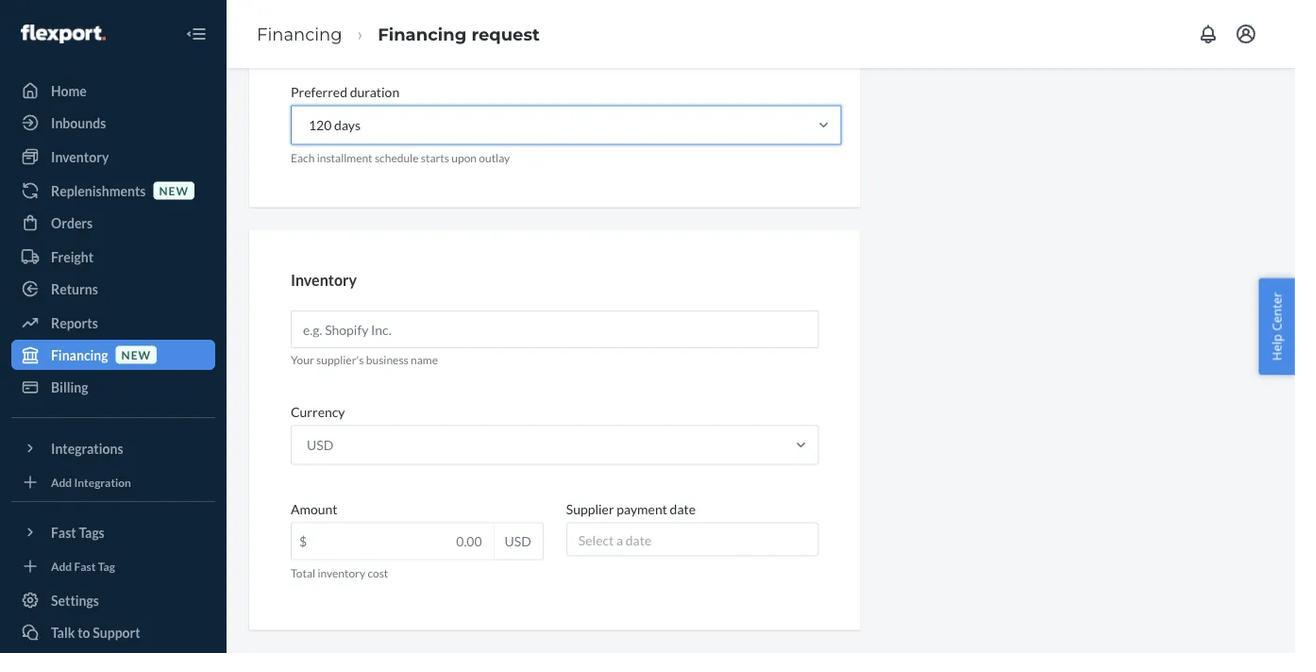 Task type: describe. For each thing, give the bounding box(es) containing it.
home link
[[11, 76, 215, 106]]

1 vertical spatial usd
[[505, 533, 531, 549]]

orders link
[[11, 208, 215, 238]]

inventory
[[318, 566, 365, 580]]

120
[[309, 117, 332, 133]]

new for replenishments
[[159, 184, 189, 197]]

each installment schedule starts upon outlay
[[291, 151, 510, 164]]

billing link
[[11, 372, 215, 402]]

talk to support button
[[11, 617, 215, 648]]

financing for financing "link"
[[257, 24, 342, 44]]

talk
[[51, 625, 75, 641]]

freight link
[[11, 242, 215, 272]]

supplier
[[566, 501, 614, 517]]

tags
[[79, 524, 105, 541]]

new for financing
[[121, 348, 151, 362]]

financing request
[[378, 24, 540, 44]]

0 vertical spatial inventory
[[51, 149, 109, 165]]

billing
[[51, 379, 88, 395]]

add fast tag link
[[11, 555, 215, 578]]

upon
[[452, 151, 477, 164]]

date for supplier payment date
[[670, 501, 696, 517]]

fast tags button
[[11, 517, 215, 548]]

settings link
[[11, 585, 215, 616]]

financing link
[[257, 24, 342, 44]]

date for select a date
[[626, 532, 652, 548]]

returns
[[51, 281, 98, 297]]

integrations
[[51, 440, 123, 456]]

replenishments
[[51, 183, 146, 199]]

flexport logo image
[[21, 25, 106, 43]]

0.00 text field
[[292, 523, 493, 559]]

120 days
[[309, 117, 361, 133]]

currency
[[291, 404, 345, 420]]

reports link
[[11, 308, 215, 338]]

orders
[[51, 215, 93, 231]]

request
[[471, 24, 540, 44]]

$
[[299, 533, 307, 549]]

support
[[93, 625, 140, 641]]

inbounds link
[[11, 108, 215, 138]]

help center button
[[1259, 278, 1295, 375]]

business
[[366, 353, 409, 367]]

tag
[[98, 559, 115, 573]]

freight
[[51, 249, 94, 265]]

integrations button
[[11, 433, 215, 464]]



Task type: locate. For each thing, give the bounding box(es) containing it.
2 horizontal spatial financing
[[378, 24, 467, 44]]

1 vertical spatial fast
[[74, 559, 96, 573]]

center
[[1268, 292, 1285, 331]]

usd down currency
[[307, 437, 333, 453]]

payment
[[617, 501, 667, 517]]

reports
[[51, 315, 98, 331]]

usd
[[307, 437, 333, 453], [505, 533, 531, 549]]

add inside add integration "link"
[[51, 475, 72, 489]]

add integration
[[51, 475, 131, 489]]

financing up duration
[[378, 24, 467, 44]]

add for add integration
[[51, 475, 72, 489]]

inbounds
[[51, 115, 106, 131]]

0 vertical spatial add
[[51, 475, 72, 489]]

0 horizontal spatial new
[[121, 348, 151, 362]]

open account menu image
[[1235, 23, 1258, 45]]

add left integration
[[51, 475, 72, 489]]

settings
[[51, 592, 99, 608]]

your supplier's business name
[[291, 353, 438, 367]]

talk to support
[[51, 625, 140, 641]]

total inventory cost
[[291, 566, 388, 580]]

outlay
[[479, 151, 510, 164]]

your
[[291, 353, 314, 367]]

financing request link
[[378, 24, 540, 44]]

to
[[78, 625, 90, 641]]

preferred duration
[[291, 84, 400, 100]]

0 vertical spatial date
[[670, 501, 696, 517]]

0 horizontal spatial financing
[[51, 347, 108, 363]]

fast tags
[[51, 524, 105, 541]]

financing down the reports
[[51, 347, 108, 363]]

1 add from the top
[[51, 475, 72, 489]]

new
[[159, 184, 189, 197], [121, 348, 151, 362]]

1 vertical spatial add
[[51, 559, 72, 573]]

fast left tag
[[74, 559, 96, 573]]

duration
[[350, 84, 400, 100]]

days
[[334, 117, 361, 133]]

date right 'payment'
[[670, 501, 696, 517]]

financing for financing request
[[378, 24, 467, 44]]

add
[[51, 475, 72, 489], [51, 559, 72, 573]]

add for add fast tag
[[51, 559, 72, 573]]

add fast tag
[[51, 559, 115, 573]]

fast left tags
[[51, 524, 76, 541]]

total
[[291, 566, 315, 580]]

fast
[[51, 524, 76, 541], [74, 559, 96, 573]]

1 vertical spatial new
[[121, 348, 151, 362]]

close navigation image
[[185, 23, 208, 45]]

add up settings
[[51, 559, 72, 573]]

2 add from the top
[[51, 559, 72, 573]]

open notifications image
[[1197, 23, 1220, 45]]

inventory down inbounds
[[51, 149, 109, 165]]

inventory link
[[11, 142, 215, 172]]

integration
[[74, 475, 131, 489]]

new up orders 'link' at left top
[[159, 184, 189, 197]]

1 horizontal spatial new
[[159, 184, 189, 197]]

add integration link
[[11, 471, 215, 494]]

name
[[411, 353, 438, 367]]

supplier payment date
[[566, 501, 696, 517]]

each
[[291, 151, 315, 164]]

financing up preferred
[[257, 24, 342, 44]]

date
[[670, 501, 696, 517], [626, 532, 652, 548]]

financing
[[257, 24, 342, 44], [378, 24, 467, 44], [51, 347, 108, 363]]

date right a
[[626, 532, 652, 548]]

e.g. Shopify Inc. field
[[291, 311, 819, 349]]

installment
[[317, 151, 373, 164]]

1 vertical spatial date
[[626, 532, 652, 548]]

1 horizontal spatial inventory
[[291, 271, 357, 289]]

1 horizontal spatial usd
[[505, 533, 531, 549]]

select
[[579, 532, 614, 548]]

supplier's
[[316, 353, 364, 367]]

home
[[51, 83, 87, 99]]

1 horizontal spatial date
[[670, 501, 696, 517]]

a
[[616, 532, 623, 548]]

help center
[[1268, 292, 1285, 361]]

returns link
[[11, 274, 215, 304]]

inventory up supplier's
[[291, 271, 357, 289]]

starts
[[421, 151, 449, 164]]

select a date
[[579, 532, 652, 548]]

usd left select
[[505, 533, 531, 549]]

1 horizontal spatial financing
[[257, 24, 342, 44]]

amount
[[291, 501, 338, 517]]

1 vertical spatial inventory
[[291, 271, 357, 289]]

0 horizontal spatial usd
[[307, 437, 333, 453]]

0 vertical spatial fast
[[51, 524, 76, 541]]

add inside add fast tag link
[[51, 559, 72, 573]]

0 horizontal spatial date
[[626, 532, 652, 548]]

breadcrumbs navigation
[[242, 7, 555, 61]]

fast inside dropdown button
[[51, 524, 76, 541]]

0 vertical spatial new
[[159, 184, 189, 197]]

help
[[1268, 334, 1285, 361]]

cost
[[368, 566, 388, 580]]

schedule
[[375, 151, 419, 164]]

new down reports link
[[121, 348, 151, 362]]

inventory
[[51, 149, 109, 165], [291, 271, 357, 289]]

preferred
[[291, 84, 347, 100]]

0 vertical spatial usd
[[307, 437, 333, 453]]

0 horizontal spatial inventory
[[51, 149, 109, 165]]



Task type: vqa. For each thing, say whether or not it's contained in the screenshot.
CREATE INBOUND
no



